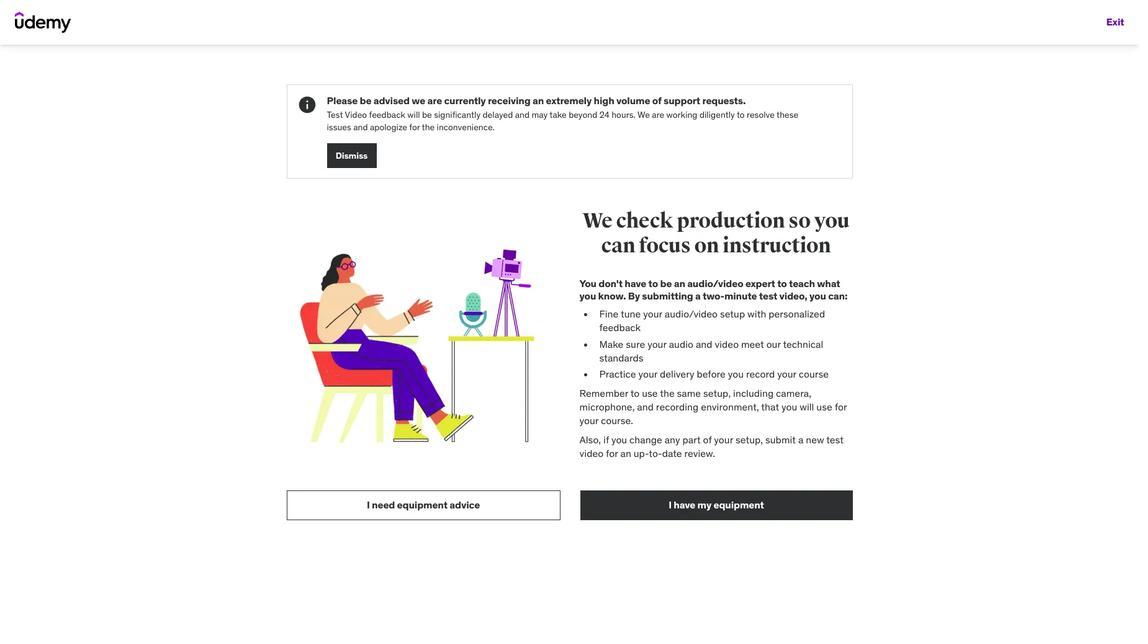 Task type: vqa. For each thing, say whether or not it's contained in the screenshot.
the leftmost "Sign up" link
no



Task type: describe. For each thing, give the bounding box(es) containing it.
submitting
[[642, 290, 693, 302]]

video,
[[780, 290, 808, 302]]

and down "video"
[[353, 122, 368, 133]]

including
[[733, 387, 774, 400]]

focus
[[639, 233, 691, 259]]

your up camera,
[[777, 368, 797, 381]]

a inside the also, if you change any part of your setup, submit a new test video for an up-to-date review.
[[798, 434, 804, 446]]

inconvenience.
[[437, 122, 495, 133]]

will inside remember to use the same setup, including camera, microphone, and recording environment, that you will use for your course.
[[800, 401, 814, 414]]

you inside remember to use the same setup, including camera, microphone, and recording environment, that you will use for your course.
[[782, 401, 797, 414]]

remember to use the same setup, including camera, microphone, and recording environment, that you will use for your course.
[[580, 387, 847, 427]]

dismiss button
[[327, 144, 377, 168]]

new
[[806, 434, 824, 446]]

our
[[767, 338, 781, 351]]

0 vertical spatial audio/video
[[687, 278, 744, 290]]

and left 'may'
[[515, 109, 530, 121]]

feedback inside you don't have to be an audio/video expert to teach what you know. by submitting a two-minute test video, you can: fine tune your audio/video setup with personalized feedback make sure your audio and video meet our technical standards practice your delivery before you record your course
[[599, 322, 641, 334]]

practice
[[599, 368, 636, 381]]

resolve
[[747, 109, 775, 121]]

extremely
[[546, 94, 592, 107]]

you left record
[[728, 368, 744, 381]]

1 horizontal spatial use
[[817, 401, 832, 414]]

if
[[604, 434, 609, 446]]

remember
[[580, 387, 628, 400]]

personalized
[[769, 308, 825, 320]]

up-
[[634, 448, 649, 460]]

you left know.
[[580, 290, 596, 302]]

take
[[550, 109, 567, 121]]

significantly
[[434, 109, 481, 121]]

these
[[777, 109, 799, 121]]

to right by at right
[[649, 278, 658, 290]]

we
[[412, 94, 425, 107]]

exit button
[[1107, 7, 1124, 37]]

meet
[[741, 338, 764, 351]]

environment,
[[701, 401, 759, 414]]

diligently
[[700, 109, 735, 121]]

standards
[[599, 352, 644, 364]]

high
[[594, 94, 614, 107]]

1 horizontal spatial be
[[422, 109, 432, 121]]

also,
[[580, 434, 601, 446]]

recording
[[656, 401, 699, 414]]

and inside you don't have to be an audio/video expert to teach what you know. by submitting a two-minute test video, you can: fine tune your audio/video setup with personalized feedback make sure your audio and video meet our technical standards practice your delivery before you record your course
[[696, 338, 713, 351]]

by
[[628, 290, 640, 302]]

exit
[[1107, 16, 1124, 28]]

you
[[580, 278, 597, 290]]

i need equipment advice
[[367, 499, 480, 512]]

any
[[665, 434, 680, 446]]

0 vertical spatial are
[[427, 94, 442, 107]]

0 vertical spatial use
[[642, 387, 658, 400]]

to inside please be advised we are currently receiving an extremely high volume of support requests. test video feedback will be significantly delayed and may take beyond 24 hours. we are working diligently to resolve these issues and apologize for the inconvenience.
[[737, 109, 745, 121]]

requests.
[[702, 94, 746, 107]]

your left delivery
[[639, 368, 658, 381]]

the inside please be advised we are currently receiving an extremely high volume of support requests. test video feedback will be significantly delayed and may take beyond 24 hours. we are working diligently to resolve these issues and apologize for the inconvenience.
[[422, 122, 435, 133]]

teach
[[789, 278, 815, 290]]

we inside we check production so you can focus on instruction
[[583, 208, 613, 234]]

please
[[327, 94, 358, 107]]

for inside the also, if you change any part of your setup, submit a new test video for an up-to-date review.
[[606, 448, 618, 460]]

video inside the also, if you change any part of your setup, submit a new test video for an up-to-date review.
[[580, 448, 604, 460]]

delayed
[[483, 109, 513, 121]]

working
[[667, 109, 698, 121]]

hours.
[[612, 109, 636, 121]]

expert
[[746, 278, 775, 290]]

same
[[677, 387, 701, 400]]

what
[[817, 278, 840, 290]]

date
[[662, 448, 682, 460]]

fine
[[599, 308, 619, 320]]

review.
[[685, 448, 715, 460]]

to inside remember to use the same setup, including camera, microphone, and recording environment, that you will use for your course.
[[631, 387, 640, 400]]

change
[[630, 434, 662, 446]]

dismiss
[[336, 150, 368, 161]]

an inside the also, if you change any part of your setup, submit a new test video for an up-to-date review.
[[621, 448, 631, 460]]

submit
[[766, 434, 796, 446]]

receiving
[[488, 94, 531, 107]]

apologize
[[370, 122, 407, 133]]

with
[[748, 308, 766, 320]]

you don't have to be an audio/video expert to teach what you know. by submitting a two-minute test video, you can: fine tune your audio/video setup with personalized feedback make sure your audio and video meet our technical standards practice your delivery before you record your course
[[580, 278, 848, 381]]

i for i have my equipment
[[669, 499, 672, 512]]

that
[[761, 401, 779, 414]]

the inside remember to use the same setup, including camera, microphone, and recording environment, that you will use for your course.
[[660, 387, 675, 400]]

course.
[[601, 415, 633, 427]]



Task type: locate. For each thing, give the bounding box(es) containing it.
video inside you don't have to be an audio/video expert to teach what you know. by submitting a two-minute test video, you can: fine tune your audio/video setup with personalized feedback make sure your audio and video meet our technical standards practice your delivery before you record your course
[[715, 338, 739, 351]]

to left teach
[[777, 278, 787, 290]]

1 vertical spatial for
[[835, 401, 847, 414]]

the
[[422, 122, 435, 133], [660, 387, 675, 400]]

1 horizontal spatial video
[[715, 338, 739, 351]]

can
[[601, 233, 635, 259]]

i left need
[[367, 499, 370, 512]]

audio/video down two-
[[665, 308, 718, 320]]

a inside you don't have to be an audio/video expert to teach what you know. by submitting a two-minute test video, you can: fine tune your audio/video setup with personalized feedback make sure your audio and video meet our technical standards practice your delivery before you record your course
[[695, 290, 701, 302]]

1 horizontal spatial feedback
[[599, 322, 641, 334]]

0 horizontal spatial we
[[583, 208, 613, 234]]

1 horizontal spatial i
[[669, 499, 672, 512]]

to down practice
[[631, 387, 640, 400]]

0 horizontal spatial video
[[580, 448, 604, 460]]

camera,
[[776, 387, 811, 400]]

1 vertical spatial audio/video
[[665, 308, 718, 320]]

2 horizontal spatial an
[[674, 278, 685, 290]]

your up review.
[[714, 434, 733, 446]]

0 vertical spatial be
[[360, 94, 372, 107]]

be up "video"
[[360, 94, 372, 107]]

0 horizontal spatial of
[[652, 94, 662, 107]]

be inside you don't have to be an audio/video expert to teach what you know. by submitting a two-minute test video, you can: fine tune your audio/video setup with personalized feedback make sure your audio and video meet our technical standards practice your delivery before you record your course
[[660, 278, 672, 290]]

1 vertical spatial use
[[817, 401, 832, 414]]

before
[[697, 368, 726, 381]]

0 vertical spatial the
[[422, 122, 435, 133]]

we left 'check'
[[583, 208, 613, 234]]

have inside button
[[674, 499, 696, 512]]

test right new
[[826, 434, 844, 446]]

audio
[[669, 338, 694, 351]]

1 i from the left
[[367, 499, 370, 512]]

your right tune
[[643, 308, 662, 320]]

have
[[625, 278, 646, 290], [674, 499, 696, 512]]

we down volume
[[638, 109, 650, 121]]

be down we
[[422, 109, 432, 121]]

we
[[638, 109, 650, 121], [583, 208, 613, 234]]

setup
[[720, 308, 745, 320]]

equipment right my
[[714, 499, 764, 512]]

i have my equipment button
[[580, 491, 853, 521]]

you down camera,
[[782, 401, 797, 414]]

i inside "i have my equipment" button
[[669, 499, 672, 512]]

you right 'so' at right
[[814, 208, 850, 234]]

0 horizontal spatial feedback
[[369, 109, 405, 121]]

you inside we check production so you can focus on instruction
[[814, 208, 850, 234]]

you inside the also, if you change any part of your setup, submit a new test video for an up-to-date review.
[[611, 434, 627, 446]]

equipment
[[397, 499, 448, 512], [714, 499, 764, 512]]

0 vertical spatial for
[[409, 122, 420, 133]]

video left 'meet'
[[715, 338, 739, 351]]

test
[[759, 290, 777, 302], [826, 434, 844, 446]]

you
[[814, 208, 850, 234], [580, 290, 596, 302], [810, 290, 826, 302], [728, 368, 744, 381], [782, 401, 797, 414], [611, 434, 627, 446]]

of inside please be advised we are currently receiving an extremely high volume of support requests. test video feedback will be significantly delayed and may take beyond 24 hours. we are working diligently to resolve these issues and apologize for the inconvenience.
[[652, 94, 662, 107]]

we check production so you can focus on instruction
[[583, 208, 850, 259]]

advised
[[374, 94, 410, 107]]

0 vertical spatial have
[[625, 278, 646, 290]]

be right by at right
[[660, 278, 672, 290]]

0 vertical spatial of
[[652, 94, 662, 107]]

need
[[372, 499, 395, 512]]

have right don't
[[625, 278, 646, 290]]

audio/video up setup
[[687, 278, 744, 290]]

0 horizontal spatial be
[[360, 94, 372, 107]]

issues
[[327, 122, 351, 133]]

feedback up the apologize
[[369, 109, 405, 121]]

to-
[[649, 448, 662, 460]]

0 vertical spatial will
[[407, 109, 420, 121]]

your inside remember to use the same setup, including camera, microphone, and recording environment, that you will use for your course.
[[580, 415, 599, 427]]

will inside please be advised we are currently receiving an extremely high volume of support requests. test video feedback will be significantly delayed and may take beyond 24 hours. we are working diligently to resolve these issues and apologize for the inconvenience.
[[407, 109, 420, 121]]

0 horizontal spatial will
[[407, 109, 420, 121]]

2 horizontal spatial be
[[660, 278, 672, 290]]

have inside you don't have to be an audio/video expert to teach what you know. by submitting a two-minute test video, you can: fine tune your audio/video setup with personalized feedback make sure your audio and video meet our technical standards practice your delivery before you record your course
[[625, 278, 646, 290]]

1 vertical spatial video
[[580, 448, 604, 460]]

feedback down tune
[[599, 322, 641, 334]]

1 equipment from the left
[[397, 499, 448, 512]]

0 vertical spatial test
[[759, 290, 777, 302]]

technical
[[783, 338, 824, 351]]

you right if
[[611, 434, 627, 446]]

use up recording
[[642, 387, 658, 400]]

a
[[695, 290, 701, 302], [798, 434, 804, 446]]

of right volume
[[652, 94, 662, 107]]

a left new
[[798, 434, 804, 446]]

test up with on the right
[[759, 290, 777, 302]]

1 vertical spatial feedback
[[599, 322, 641, 334]]

be
[[360, 94, 372, 107], [422, 109, 432, 121], [660, 278, 672, 290]]

0 vertical spatial we
[[638, 109, 650, 121]]

0 vertical spatial feedback
[[369, 109, 405, 121]]

tune
[[621, 308, 641, 320]]

1 vertical spatial we
[[583, 208, 613, 234]]

1 vertical spatial are
[[652, 109, 664, 121]]

i left my
[[669, 499, 672, 512]]

1 vertical spatial test
[[826, 434, 844, 446]]

your
[[643, 308, 662, 320], [648, 338, 667, 351], [639, 368, 658, 381], [777, 368, 797, 381], [580, 415, 599, 427], [714, 434, 733, 446]]

part
[[683, 434, 701, 446]]

and right audio
[[696, 338, 713, 351]]

i have my equipment
[[669, 499, 764, 512]]

video down also,
[[580, 448, 604, 460]]

currently
[[444, 94, 486, 107]]

know.
[[598, 290, 626, 302]]

so
[[789, 208, 811, 234]]

check
[[616, 208, 673, 234]]

also, if you change any part of your setup, submit a new test video for an up-to-date review.
[[580, 434, 844, 460]]

1 vertical spatial setup,
[[736, 434, 763, 446]]

1 horizontal spatial the
[[660, 387, 675, 400]]

setup, up environment,
[[703, 387, 731, 400]]

for
[[409, 122, 420, 133], [835, 401, 847, 414], [606, 448, 618, 460]]

equipment inside button
[[714, 499, 764, 512]]

0 vertical spatial setup,
[[703, 387, 731, 400]]

delivery
[[660, 368, 694, 381]]

are left working
[[652, 109, 664, 121]]

can:
[[828, 290, 848, 302]]

1 vertical spatial will
[[800, 401, 814, 414]]

2 equipment from the left
[[714, 499, 764, 512]]

are right we
[[427, 94, 442, 107]]

to
[[737, 109, 745, 121], [649, 278, 658, 290], [777, 278, 787, 290], [631, 387, 640, 400]]

2 vertical spatial be
[[660, 278, 672, 290]]

on
[[694, 233, 719, 259]]

1 horizontal spatial we
[[638, 109, 650, 121]]

an inside please be advised we are currently receiving an extremely high volume of support requests. test video feedback will be significantly delayed and may take beyond 24 hours. we are working diligently to resolve these issues and apologize for the inconvenience.
[[533, 94, 544, 107]]

0 horizontal spatial have
[[625, 278, 646, 290]]

don't
[[599, 278, 623, 290]]

1 vertical spatial be
[[422, 109, 432, 121]]

2 vertical spatial an
[[621, 448, 631, 460]]

for inside please be advised we are currently receiving an extremely high volume of support requests. test video feedback will be significantly delayed and may take beyond 24 hours. we are working diligently to resolve these issues and apologize for the inconvenience.
[[409, 122, 420, 133]]

1 horizontal spatial setup,
[[736, 434, 763, 446]]

my
[[698, 499, 712, 512]]

1 horizontal spatial test
[[826, 434, 844, 446]]

0 vertical spatial video
[[715, 338, 739, 351]]

1 horizontal spatial equipment
[[714, 499, 764, 512]]

0 horizontal spatial the
[[422, 122, 435, 133]]

1 horizontal spatial are
[[652, 109, 664, 121]]

i need equipment advice link
[[287, 491, 560, 521]]

use up new
[[817, 401, 832, 414]]

setup, inside the also, if you change any part of your setup, submit a new test video for an up-to-date review.
[[736, 434, 763, 446]]

an left up-
[[621, 448, 631, 460]]

24
[[600, 109, 610, 121]]

0 horizontal spatial use
[[642, 387, 658, 400]]

equipment right need
[[397, 499, 448, 512]]

the down we
[[422, 122, 435, 133]]

feedback inside please be advised we are currently receiving an extremely high volume of support requests. test video feedback will be significantly delayed and may take beyond 24 hours. we are working diligently to resolve these issues and apologize for the inconvenience.
[[369, 109, 405, 121]]

of inside the also, if you change any part of your setup, submit a new test video for an up-to-date review.
[[703, 434, 712, 446]]

an inside you don't have to be an audio/video expert to teach what you know. by submitting a two-minute test video, you can: fine tune your audio/video setup with personalized feedback make sure your audio and video meet our technical standards practice your delivery before you record your course
[[674, 278, 685, 290]]

of right part
[[703, 434, 712, 446]]

use
[[642, 387, 658, 400], [817, 401, 832, 414]]

1 vertical spatial of
[[703, 434, 712, 446]]

we inside please be advised we are currently receiving an extremely high volume of support requests. test video feedback will be significantly delayed and may take beyond 24 hours. we are working diligently to resolve these issues and apologize for the inconvenience.
[[638, 109, 650, 121]]

1 horizontal spatial have
[[674, 499, 696, 512]]

setup, left submit
[[736, 434, 763, 446]]

and inside remember to use the same setup, including camera, microphone, and recording environment, that you will use for your course.
[[637, 401, 654, 414]]

0 horizontal spatial are
[[427, 94, 442, 107]]

will down we
[[407, 109, 420, 121]]

record
[[746, 368, 775, 381]]

1 horizontal spatial for
[[606, 448, 618, 460]]

0 horizontal spatial for
[[409, 122, 420, 133]]

0 horizontal spatial i
[[367, 499, 370, 512]]

may
[[532, 109, 548, 121]]

for inside remember to use the same setup, including camera, microphone, and recording environment, that you will use for your course.
[[835, 401, 847, 414]]

test inside you don't have to be an audio/video expert to teach what you know. by submitting a two-minute test video, you can: fine tune your audio/video setup with personalized feedback make sure your audio and video meet our technical standards practice your delivery before you record your course
[[759, 290, 777, 302]]

0 horizontal spatial setup,
[[703, 387, 731, 400]]

an
[[533, 94, 544, 107], [674, 278, 685, 290], [621, 448, 631, 460]]

course
[[799, 368, 829, 381]]

advice
[[450, 499, 480, 512]]

video
[[345, 109, 367, 121]]

volume
[[617, 94, 650, 107]]

test inside the also, if you change any part of your setup, submit a new test video for an up-to-date review.
[[826, 434, 844, 446]]

the up recording
[[660, 387, 675, 400]]

i for i need equipment advice
[[367, 499, 370, 512]]

your inside the also, if you change any part of your setup, submit a new test video for an up-to-date review.
[[714, 434, 733, 446]]

a left two-
[[695, 290, 701, 302]]

1 horizontal spatial a
[[798, 434, 804, 446]]

an up 'may'
[[533, 94, 544, 107]]

0 horizontal spatial equipment
[[397, 499, 448, 512]]

you left "can:"
[[810, 290, 826, 302]]

0 vertical spatial an
[[533, 94, 544, 107]]

2 vertical spatial for
[[606, 448, 618, 460]]

udemy image
[[15, 12, 71, 33]]

1 vertical spatial the
[[660, 387, 675, 400]]

1 vertical spatial a
[[798, 434, 804, 446]]

support
[[664, 94, 700, 107]]

an left two-
[[674, 278, 685, 290]]

setup, inside remember to use the same setup, including camera, microphone, and recording environment, that you will use for your course.
[[703, 387, 731, 400]]

beyond
[[569, 109, 597, 121]]

will down camera,
[[800, 401, 814, 414]]

0 vertical spatial a
[[695, 290, 701, 302]]

please be advised we are currently receiving an extremely high volume of support requests. test video feedback will be significantly delayed and may take beyond 24 hours. we are working diligently to resolve these issues and apologize for the inconvenience.
[[327, 94, 799, 133]]

and left recording
[[637, 401, 654, 414]]

your up also,
[[580, 415, 599, 427]]

instruction
[[723, 233, 831, 259]]

1 horizontal spatial will
[[800, 401, 814, 414]]

1 horizontal spatial an
[[621, 448, 631, 460]]

have left my
[[674, 499, 696, 512]]

1 vertical spatial have
[[674, 499, 696, 512]]

i inside i need equipment advice link
[[367, 499, 370, 512]]

0 horizontal spatial a
[[695, 290, 701, 302]]

0 horizontal spatial an
[[533, 94, 544, 107]]

1 vertical spatial an
[[674, 278, 685, 290]]

2 i from the left
[[669, 499, 672, 512]]

are
[[427, 94, 442, 107], [652, 109, 664, 121]]

two-
[[703, 290, 725, 302]]

production
[[677, 208, 785, 234]]

microphone,
[[580, 401, 635, 414]]

your right sure
[[648, 338, 667, 351]]

minute
[[724, 290, 757, 302]]

audio/video
[[687, 278, 744, 290], [665, 308, 718, 320]]

2 horizontal spatial for
[[835, 401, 847, 414]]

make
[[599, 338, 624, 351]]

sure
[[626, 338, 645, 351]]

0 horizontal spatial test
[[759, 290, 777, 302]]

1 horizontal spatial of
[[703, 434, 712, 446]]

test
[[327, 109, 343, 121]]

to left resolve
[[737, 109, 745, 121]]



